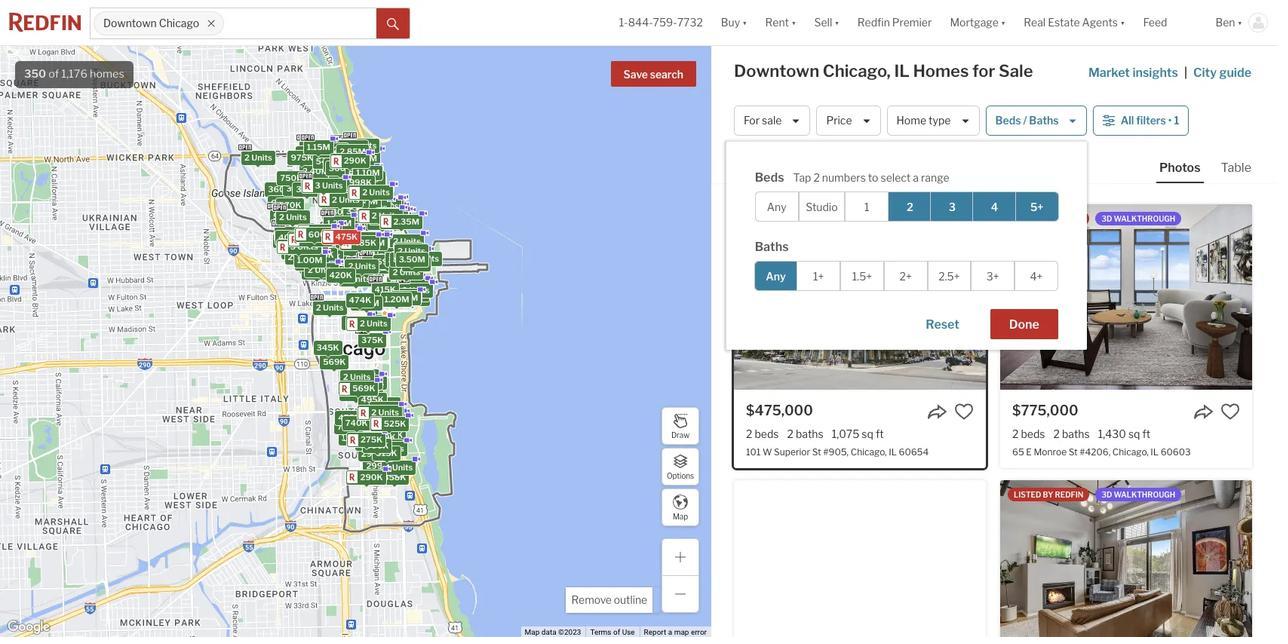 Task type: describe. For each thing, give the bounding box(es) containing it.
photo of 65 e monroe st #4206, chicago, il 60603 image
[[1001, 205, 1253, 390]]

sale
[[762, 114, 782, 127]]

sq for $475,000
[[862, 428, 874, 441]]

Studio checkbox
[[799, 192, 845, 222]]

2 vertical spatial 700k
[[377, 409, 400, 419]]

350 of 1,176 homes
[[24, 67, 124, 81]]

2 baths for $775,000
[[1054, 428, 1090, 441]]

photo of 101 w superior st #905, chicago, il 60654 image
[[734, 205, 986, 390]]

chicago, for $475,000
[[851, 447, 887, 458]]

0 vertical spatial 599k
[[352, 151, 374, 162]]

draw
[[672, 431, 690, 440]]

buy ▾ button
[[712, 0, 757, 45]]

next button image
[[959, 290, 974, 305]]

350
[[24, 67, 46, 81]]

range
[[922, 172, 950, 184]]

5.35m
[[351, 196, 378, 207]]

915k
[[376, 448, 397, 459]]

0 vertical spatial 400k
[[278, 232, 301, 243]]

2.70m
[[364, 206, 390, 216]]

1 inside checkbox
[[865, 200, 870, 213]]

beds for beds / baths
[[996, 114, 1022, 127]]

map region
[[0, 13, 748, 638]]

1.05m
[[285, 237, 310, 248]]

▾ for mortgage ▾
[[1001, 16, 1006, 29]]

209k
[[369, 201, 392, 211]]

0 vertical spatial 1.10m
[[349, 145, 373, 155]]

0 vertical spatial 375k
[[326, 160, 348, 171]]

listed by redfin for photo of 65 e monroe st #4206, chicago, il 60603
[[1014, 214, 1084, 223]]

for
[[973, 61, 996, 81]]

any for studio
[[767, 200, 787, 213]]

2.95m
[[352, 271, 378, 281]]

real
[[1024, 16, 1046, 29]]

380k
[[356, 208, 379, 219]]

price button
[[817, 106, 881, 136]]

1 vertical spatial 500k
[[365, 441, 389, 451]]

favorite button checkbox
[[955, 402, 974, 422]]

studio
[[806, 200, 838, 213]]

0 vertical spatial 2.00m
[[336, 174, 363, 185]]

950k
[[403, 252, 426, 262]]

options button
[[662, 448, 700, 486]]

0 horizontal spatial 675k
[[310, 177, 332, 187]]

1 vertical spatial option group
[[754, 261, 1059, 291]]

4+ radio
[[1015, 261, 1059, 291]]

by for photo of 65 e monroe st #4206, chicago, il 60603
[[1043, 214, 1054, 223]]

of for terms
[[614, 629, 621, 637]]

listed for photo of 65 e monroe st #4206, chicago, il 60603
[[1014, 214, 1042, 223]]

il for $475,000
[[889, 447, 897, 458]]

market insights link
[[1089, 49, 1179, 82]]

rent ▾ button
[[757, 0, 806, 45]]

1 vertical spatial 2.00m
[[338, 195, 364, 205]]

to
[[869, 172, 879, 184]]

0 vertical spatial 569k
[[323, 357, 346, 368]]

3+
[[987, 270, 1000, 283]]

2 vertical spatial 1.95m
[[370, 217, 395, 228]]

baths inside dialog
[[755, 240, 789, 254]]

0 vertical spatial 1.95m
[[331, 159, 356, 170]]

favorite button image
[[1221, 402, 1241, 422]]

1 horizontal spatial 775k
[[383, 212, 405, 223]]

790k
[[337, 422, 359, 433]]

beds / baths
[[996, 114, 1059, 127]]

baths for $475,000
[[796, 428, 824, 441]]

2 vertical spatial 400k
[[353, 371, 376, 382]]

buy
[[721, 16, 740, 29]]

il left the 'homes'
[[895, 61, 910, 81]]

report a map error
[[644, 629, 707, 637]]

1 vertical spatial 1.10m
[[356, 168, 380, 178]]

2.5+
[[939, 270, 960, 283]]

▾ for rent ▾
[[792, 16, 797, 29]]

redfin down studio
[[789, 214, 818, 223]]

redfin for photo of 65 e monroe st #4206, chicago, il 60603
[[1056, 214, 1084, 223]]

redfin premier button
[[849, 0, 941, 45]]

terms of use link
[[591, 629, 635, 637]]

5 ▾ from the left
[[1121, 16, 1126, 29]]

remove outline
[[572, 594, 648, 607]]

101 w superior st #905, chicago, il 60654
[[746, 447, 929, 458]]

2 inside option
[[907, 200, 914, 213]]

7732
[[677, 16, 703, 29]]

1.52m
[[321, 145, 346, 156]]

downtown for downtown chicago
[[103, 17, 157, 30]]

superior
[[774, 447, 811, 458]]

save search button
[[611, 61, 697, 87]]

640k
[[338, 153, 361, 164]]

remove outline button
[[566, 588, 653, 614]]

420k
[[329, 270, 352, 281]]

5+
[[1031, 200, 1044, 213]]

▾ for buy ▾
[[743, 16, 748, 29]]

listed by redfin down studio
[[748, 214, 818, 223]]

750k
[[280, 173, 302, 183]]

1,176
[[61, 67, 87, 81]]

2 beds for $775,000
[[1013, 428, 1046, 441]]

320k
[[345, 151, 367, 161]]

2.5+ radio
[[928, 261, 972, 291]]

sale
[[999, 61, 1034, 81]]

chicago
[[159, 17, 199, 30]]

listed for photo of 2024 s wabash ave #204, chicago, il 60638
[[1014, 491, 1042, 500]]

3d walkthrough down tap 2 numbers to select a range
[[836, 214, 910, 223]]

2.40m
[[302, 166, 329, 177]]

998k
[[349, 178, 372, 188]]

1 horizontal spatial 675k
[[390, 294, 413, 304]]

of for 350
[[49, 67, 59, 81]]

data
[[542, 629, 557, 637]]

499k up 209k
[[360, 189, 383, 199]]

0 vertical spatial 1.25m
[[302, 142, 327, 153]]

1 vertical spatial 599k
[[335, 215, 357, 226]]

|
[[1185, 66, 1188, 80]]

1 vertical spatial 400k
[[295, 244, 319, 254]]

0 vertical spatial 290k
[[344, 156, 366, 166]]

map for map data ©2023
[[525, 629, 540, 637]]

il for $775,000
[[1151, 447, 1159, 458]]

325k
[[345, 317, 367, 328]]

3d down studio
[[836, 214, 846, 223]]

65
[[1013, 447, 1025, 458]]

3d walkthrough for photo of 2024 s wabash ave #204, chicago, il 60638
[[1102, 491, 1176, 500]]

homes
[[914, 61, 969, 81]]

600k
[[308, 229, 332, 240]]

▾ for sell ▾
[[835, 16, 840, 29]]

3.70m
[[346, 206, 372, 217]]

feed button
[[1135, 0, 1207, 45]]

/
[[1024, 114, 1028, 127]]

475k down 575k
[[277, 228, 299, 239]]

photos
[[1160, 161, 1201, 175]]

walkthrough for photo of 65 e monroe st #4206, chicago, il 60603
[[1114, 214, 1176, 223]]

premier
[[893, 16, 932, 29]]

3.50m
[[399, 254, 425, 265]]

800k
[[376, 442, 400, 452]]

449k
[[329, 190, 352, 200]]

1.5+
[[853, 270, 873, 283]]

1 vertical spatial 740k
[[345, 418, 368, 429]]

mortgage ▾ button
[[941, 0, 1015, 45]]

3.20m
[[349, 146, 375, 157]]

2+
[[900, 270, 912, 283]]

295k
[[361, 449, 383, 459]]

reset
[[926, 318, 960, 332]]

459k
[[381, 215, 404, 226]]

0 vertical spatial 740k
[[332, 168, 354, 178]]

mortgage ▾
[[950, 16, 1006, 29]]

835k
[[366, 226, 389, 236]]

895k
[[393, 254, 416, 265]]

redfin
[[858, 16, 890, 29]]

photos button
[[1157, 160, 1219, 183]]

sq for $775,000
[[1129, 428, 1141, 441]]

w
[[763, 447, 773, 458]]

by left studio checkbox
[[777, 214, 788, 223]]

mortgage ▾ button
[[950, 0, 1006, 45]]

1 vertical spatial 1.95m
[[345, 177, 370, 187]]

sell ▾ button
[[815, 0, 840, 45]]

numbers
[[823, 172, 866, 184]]

5.50m
[[348, 169, 375, 179]]

3d for photo of 65 e monroe st #4206, chicago, il 60603
[[1102, 214, 1113, 223]]

3 inside checkbox
[[949, 200, 956, 213]]

home
[[897, 114, 927, 127]]

1 vertical spatial 525k
[[384, 419, 406, 429]]

1 vertical spatial 1.25m
[[383, 217, 408, 227]]

1.60m
[[375, 200, 401, 211]]

1 inside button
[[1175, 114, 1180, 127]]

remove downtown chicago image
[[207, 19, 216, 28]]

60654
[[899, 447, 929, 458]]

redfin for photo of 2024 s wabash ave #204, chicago, il 60638
[[1056, 491, 1084, 500]]

map for map
[[673, 512, 688, 521]]

draw button
[[662, 408, 700, 445]]



Task type: vqa. For each thing, say whether or not it's contained in the screenshot.
Beach
no



Task type: locate. For each thing, give the bounding box(es) containing it.
695k down 2.40m
[[323, 179, 346, 190]]

1 vertical spatial a
[[668, 629, 673, 637]]

0 horizontal spatial 1.40m
[[286, 229, 312, 239]]

done
[[1010, 318, 1040, 332]]

1 horizontal spatial 2 baths
[[1054, 428, 1090, 441]]

1 checkbox
[[845, 192, 889, 222]]

0 vertical spatial a
[[913, 172, 919, 184]]

3d walkthrough down 65 e monroe st #4206, chicago, il 60603
[[1102, 491, 1176, 500]]

tap 2 numbers to select a range
[[794, 172, 950, 184]]

table
[[1222, 161, 1252, 175]]

2+ radio
[[884, 261, 928, 291]]

3 checkbox
[[931, 192, 975, 222]]

1 vertical spatial 1
[[865, 200, 870, 213]]

375k down 325k
[[361, 335, 383, 346]]

estate
[[1048, 16, 1080, 29]]

2 beds from the left
[[1021, 428, 1046, 441]]

il left 60654
[[889, 447, 897, 458]]

360k up 985k
[[329, 163, 352, 173]]

3d right 5+ option
[[1102, 214, 1113, 223]]

listed up any option
[[748, 214, 775, 223]]

575k
[[273, 211, 295, 222]]

0 vertical spatial 1
[[1175, 114, 1180, 127]]

2.00m down '649k'
[[336, 174, 363, 185]]

1-844-759-7732
[[620, 16, 703, 29]]

3d
[[836, 214, 846, 223], [1102, 214, 1113, 223], [1102, 491, 1113, 500]]

675k down 544k
[[310, 177, 332, 187]]

1.25m down 615k
[[383, 217, 408, 227]]

0 vertical spatial 525k
[[376, 217, 398, 228]]

walkthrough for photo of 2024 s wabash ave #204, chicago, il 60638
[[1114, 491, 1176, 500]]

1 horizontal spatial map
[[673, 512, 688, 521]]

redfin
[[789, 214, 818, 223], [1056, 214, 1084, 223], [1056, 491, 1084, 500]]

any left 1+
[[766, 270, 786, 283]]

275k
[[360, 435, 382, 446]]

1 2 beds from the left
[[746, 428, 779, 441]]

Any radio
[[754, 261, 798, 291]]

415k
[[374, 284, 396, 295]]

3d for photo of 2024 s wabash ave #204, chicago, il 60638
[[1102, 491, 1113, 500]]

2.60m
[[338, 200, 364, 210]]

2 baths for $475,000
[[788, 428, 824, 441]]

2 ft from the left
[[1143, 428, 1151, 441]]

downtown for downtown chicago, il homes for sale
[[734, 61, 820, 81]]

options
[[667, 471, 694, 480]]

0 horizontal spatial 390k
[[350, 208, 372, 219]]

beds for $775,000
[[1021, 428, 1046, 441]]

0 horizontal spatial 2 baths
[[788, 428, 824, 441]]

None search field
[[224, 8, 377, 38]]

0 vertical spatial 360k
[[329, 163, 352, 173]]

2.50m
[[336, 157, 362, 168]]

1 vertical spatial 675k
[[390, 294, 413, 304]]

real estate agents ▾ link
[[1024, 0, 1126, 45]]

photo of 2024 s wabash ave #204, chicago, il 60638 image
[[1001, 481, 1253, 638]]

0 horizontal spatial beds
[[755, 428, 779, 441]]

beds
[[755, 428, 779, 441], [1021, 428, 1046, 441]]

1 baths from the left
[[796, 428, 824, 441]]

any inside checkbox
[[767, 200, 787, 213]]

dialog
[[727, 142, 1087, 350]]

315k
[[351, 430, 372, 440]]

0 horizontal spatial ft
[[876, 428, 884, 441]]

2 st from the left
[[1069, 447, 1078, 458]]

ft right 1,075
[[876, 428, 884, 441]]

669k
[[271, 198, 293, 209]]

1.40m down 575k
[[286, 229, 312, 239]]

2.00m
[[336, 174, 363, 185], [338, 195, 364, 205], [392, 268, 419, 279]]

ft for $775,000
[[1143, 428, 1151, 441]]

home type button
[[887, 106, 980, 136]]

©2023
[[559, 629, 581, 637]]

1-844-759-7732 link
[[620, 16, 703, 29]]

walkthrough down to
[[848, 214, 910, 223]]

499k up 2.80m
[[347, 169, 370, 180]]

0 vertical spatial of
[[49, 67, 59, 81]]

544k
[[316, 156, 338, 167]]

buy ▾ button
[[721, 0, 748, 45]]

of left use in the bottom of the page
[[614, 629, 621, 637]]

695k up 5
[[376, 257, 399, 267]]

st
[[813, 447, 822, 458], [1069, 447, 1078, 458]]

0 vertical spatial 775k
[[336, 143, 358, 154]]

previous button image
[[746, 290, 762, 305]]

any for 1+
[[766, 270, 786, 283]]

2.35m
[[393, 216, 419, 227]]

1 horizontal spatial 330k
[[339, 163, 362, 173]]

report a map error link
[[644, 629, 707, 637]]

4+
[[1031, 270, 1043, 283]]

1 horizontal spatial 360k
[[329, 163, 352, 173]]

0 horizontal spatial of
[[49, 67, 59, 81]]

0 horizontal spatial 330k
[[296, 184, 318, 195]]

330k up 985k
[[339, 163, 362, 173]]

2 baths up monroe
[[1054, 428, 1090, 441]]

0 vertical spatial downtown
[[103, 17, 157, 30]]

baths up any option
[[755, 240, 789, 254]]

475k up 725k at the left bottom of the page
[[338, 413, 360, 424]]

of right 350
[[49, 67, 59, 81]]

1.40m up 640k
[[340, 142, 365, 152]]

0 horizontal spatial downtown
[[103, 17, 157, 30]]

1,430 sq ft
[[1099, 428, 1151, 441]]

1 horizontal spatial st
[[1069, 447, 1078, 458]]

mortgage
[[950, 16, 999, 29]]

0 horizontal spatial baths
[[755, 240, 789, 254]]

1 vertical spatial of
[[614, 629, 621, 637]]

569k up 495k at left
[[352, 384, 375, 394]]

1.70m
[[352, 187, 376, 197]]

1 vertical spatial 700k
[[361, 377, 384, 388]]

569k down 345k
[[323, 357, 346, 368]]

map left data
[[525, 629, 540, 637]]

1 vertical spatial downtown
[[734, 61, 820, 81]]

baths up #4206,
[[1063, 428, 1090, 441]]

0 vertical spatial beds
[[996, 114, 1022, 127]]

st left #905,
[[813, 447, 822, 458]]

listed
[[748, 214, 775, 223], [1014, 214, 1042, 223], [1014, 491, 1042, 500]]

listed by redfin down monroe
[[1014, 491, 1084, 500]]

#905,
[[824, 447, 849, 458]]

1 vertical spatial 1.40m
[[286, 229, 312, 239]]

5 units
[[390, 279, 418, 289]]

1 horizontal spatial 2 beds
[[1013, 428, 1046, 441]]

0 horizontal spatial 775k
[[336, 143, 358, 154]]

chicago, down 1,075 sq ft
[[851, 447, 887, 458]]

1 vertical spatial 360k
[[268, 184, 291, 194]]

1 vertical spatial map
[[525, 629, 540, 637]]

2 vertical spatial 599k
[[340, 243, 363, 253]]

st for $475,000
[[813, 447, 822, 458]]

5.25m
[[346, 206, 372, 217]]

2 checkbox
[[889, 192, 932, 222]]

0 vertical spatial any
[[767, 200, 787, 213]]

by down monroe
[[1043, 491, 1054, 500]]

▾ right rent
[[792, 16, 797, 29]]

1 horizontal spatial 1.25m
[[383, 217, 408, 227]]

chicago, for $775,000
[[1113, 447, 1149, 458]]

0 vertical spatial baths
[[1030, 114, 1059, 127]]

1 right '•'
[[1175, 114, 1180, 127]]

1 st from the left
[[813, 447, 822, 458]]

1 horizontal spatial 695k
[[376, 257, 399, 267]]

1 ▾ from the left
[[743, 16, 748, 29]]

beds inside dialog
[[755, 171, 785, 185]]

favorite button checkbox
[[1221, 402, 1241, 422]]

chicago, down 1,430 sq ft
[[1113, 447, 1149, 458]]

1 horizontal spatial a
[[913, 172, 919, 184]]

1 horizontal spatial beds
[[1021, 428, 1046, 441]]

any left studio
[[767, 200, 787, 213]]

1 horizontal spatial 1
[[1175, 114, 1180, 127]]

1 vertical spatial 569k
[[352, 384, 375, 394]]

499k
[[347, 169, 370, 180], [360, 189, 383, 199], [343, 195, 366, 206]]

0 vertical spatial 500k
[[351, 140, 374, 151]]

by
[[777, 214, 788, 223], [1043, 214, 1054, 223], [1043, 491, 1054, 500]]

▾ right ben
[[1238, 16, 1243, 29]]

2 2 baths from the left
[[1054, 428, 1090, 441]]

6 ▾ from the left
[[1238, 16, 1243, 29]]

0 vertical spatial map
[[673, 512, 688, 521]]

499k up 3.70m
[[343, 195, 366, 206]]

2.85m
[[339, 147, 366, 157]]

2 vertical spatial 569k
[[373, 432, 395, 443]]

0 horizontal spatial 2 beds
[[746, 428, 779, 441]]

525k
[[376, 217, 398, 228], [384, 419, 406, 429]]

a inside dialog
[[913, 172, 919, 184]]

st left #4206,
[[1069, 447, 1078, 458]]

chicago, up price button
[[823, 61, 891, 81]]

1 horizontal spatial 390k
[[377, 206, 400, 216]]

5+ checkbox
[[1016, 192, 1059, 222]]

insights
[[1133, 66, 1179, 80]]

3 ▾ from the left
[[835, 16, 840, 29]]

0 horizontal spatial beds
[[755, 171, 785, 185]]

walkthrough down photos
[[1114, 214, 1176, 223]]

400k
[[278, 232, 301, 243], [295, 244, 319, 254], [353, 371, 376, 382]]

save search
[[624, 68, 684, 81]]

360k up '669k'
[[268, 184, 291, 194]]

▾ right sell
[[835, 16, 840, 29]]

1,430
[[1099, 428, 1127, 441]]

by down 5+ on the right of page
[[1043, 214, 1054, 223]]

walkthrough down 60603
[[1114, 491, 1176, 500]]

for sale
[[744, 114, 782, 127]]

1 horizontal spatial sq
[[1129, 428, 1141, 441]]

▾ right agents
[[1121, 16, 1126, 29]]

il left 60603
[[1151, 447, 1159, 458]]

beds up e
[[1021, 428, 1046, 441]]

1 vertical spatial 775k
[[383, 212, 405, 223]]

google image
[[4, 618, 54, 638]]

4 ▾ from the left
[[1001, 16, 1006, 29]]

1 vertical spatial baths
[[755, 240, 789, 254]]

beds up any checkbox
[[755, 171, 785, 185]]

0 horizontal spatial map
[[525, 629, 540, 637]]

1.35m
[[304, 267, 329, 278]]

2 sq from the left
[[1129, 428, 1141, 441]]

375k down the 349k
[[354, 432, 377, 443]]

0 vertical spatial 675k
[[310, 177, 332, 187]]

1 beds from the left
[[755, 428, 779, 441]]

379k
[[358, 183, 380, 194]]

•
[[1169, 114, 1172, 127]]

65 e monroe st #4206, chicago, il 60603
[[1013, 447, 1192, 458]]

0 vertical spatial 330k
[[339, 163, 362, 173]]

7.50m
[[342, 145, 368, 156]]

2 baths from the left
[[1063, 428, 1090, 441]]

1 vertical spatial any
[[766, 270, 786, 283]]

0 vertical spatial 700k
[[397, 245, 420, 255]]

listed by redfin down 5+ on the right of page
[[1014, 214, 1084, 223]]

st for $775,000
[[1069, 447, 1078, 458]]

1.95m up 985k
[[331, 159, 356, 170]]

1 vertical spatial 330k
[[296, 184, 318, 195]]

favorite button image
[[955, 402, 974, 422]]

redfin down monroe
[[1056, 491, 1084, 500]]

beds up w
[[755, 428, 779, 441]]

0 vertical spatial option group
[[755, 192, 1059, 222]]

675k down 5 units
[[390, 294, 413, 304]]

listed by redfin for photo of 2024 s wabash ave #204, chicago, il 60638
[[1014, 491, 1084, 500]]

1.25m
[[302, 142, 327, 153], [383, 217, 408, 227]]

740k up 315k
[[345, 418, 368, 429]]

1 down tap 2 numbers to select a range
[[865, 200, 870, 213]]

1 vertical spatial beds
[[755, 171, 785, 185]]

330k down 750k at the top of page
[[296, 184, 318, 195]]

Any checkbox
[[755, 192, 799, 222]]

2 beds
[[746, 428, 779, 441], [1013, 428, 1046, 441]]

1.95m down the 2.70m
[[370, 217, 395, 228]]

done button
[[991, 309, 1059, 340]]

400k up the 1.00m
[[295, 244, 319, 254]]

1 ft from the left
[[876, 428, 884, 441]]

614k
[[285, 234, 306, 245]]

redfin up 4+ option
[[1056, 214, 1084, 223]]

1.95m up 850k
[[345, 177, 370, 187]]

0 horizontal spatial baths
[[796, 428, 824, 441]]

map inside button
[[673, 512, 688, 521]]

4 inside option
[[992, 200, 999, 213]]

0 horizontal spatial sq
[[862, 428, 874, 441]]

1 horizontal spatial 1.40m
[[340, 142, 365, 152]]

585k
[[369, 210, 391, 221]]

downtown down rent
[[734, 61, 820, 81]]

map down options
[[673, 512, 688, 521]]

1 vertical spatial 290k
[[360, 472, 383, 483]]

price
[[827, 114, 853, 127]]

listed down e
[[1014, 491, 1042, 500]]

sq right 1,430
[[1129, 428, 1141, 441]]

sq right 1,075
[[862, 428, 874, 441]]

dialog containing beds
[[727, 142, 1087, 350]]

2 beds up e
[[1013, 428, 1046, 441]]

▾ right mortgage
[[1001, 16, 1006, 29]]

3d walkthrough down photos
[[1102, 214, 1176, 223]]

3d walkthrough for photo of 65 e monroe st #4206, chicago, il 60603
[[1102, 214, 1176, 223]]

monroe
[[1034, 447, 1067, 458]]

1 horizontal spatial ft
[[1143, 428, 1151, 441]]

700k up 480k
[[397, 245, 420, 255]]

ad region
[[734, 481, 986, 638]]

0 vertical spatial 1.40m
[[340, 142, 365, 152]]

ft right 1,430
[[1143, 428, 1151, 441]]

2 2 beds from the left
[[1013, 428, 1046, 441]]

by for photo of 2024 s wabash ave #204, chicago, il 60638
[[1043, 491, 1054, 500]]

1.5+ radio
[[841, 261, 884, 291]]

1.25m up 544k
[[302, 142, 327, 153]]

700k down 495k at left
[[377, 409, 400, 419]]

460k
[[295, 237, 318, 248]]

sell ▾ button
[[806, 0, 849, 45]]

listed down 5+ on the right of page
[[1014, 214, 1042, 223]]

1 horizontal spatial downtown
[[734, 61, 820, 81]]

submit search image
[[387, 18, 399, 30]]

a left map
[[668, 629, 673, 637]]

all
[[1121, 114, 1135, 127]]

option group
[[755, 192, 1059, 222], [754, 261, 1059, 291]]

1 horizontal spatial of
[[614, 629, 621, 637]]

1 vertical spatial 375k
[[361, 335, 383, 346]]

474k
[[349, 295, 371, 306]]

569k
[[323, 357, 346, 368], [352, 384, 375, 394], [373, 432, 395, 443]]

375k up 985k
[[326, 160, 348, 171]]

1.50m
[[349, 237, 374, 247], [359, 238, 385, 249], [282, 240, 308, 250]]

1 sq from the left
[[862, 428, 874, 441]]

5
[[390, 279, 395, 289]]

2 beds for $475,000
[[746, 428, 779, 441]]

0 horizontal spatial 1.25m
[[302, 142, 327, 153]]

700k up 495k at left
[[361, 377, 384, 388]]

0 horizontal spatial 360k
[[268, 184, 291, 194]]

1 horizontal spatial baths
[[1063, 428, 1090, 441]]

baths for $775,000
[[1063, 428, 1090, 441]]

2.00m down 895k
[[392, 268, 419, 279]]

▾ for ben ▾
[[1238, 16, 1243, 29]]

1,075
[[832, 428, 860, 441]]

rent ▾
[[766, 16, 797, 29]]

4 checkbox
[[973, 192, 1017, 222]]

beds inside beds / baths 'button'
[[996, 114, 1022, 127]]

any inside option
[[766, 270, 786, 283]]

2 ▾ from the left
[[792, 16, 797, 29]]

0 horizontal spatial 695k
[[323, 179, 346, 190]]

946k
[[306, 151, 329, 161]]

400k up 495k at left
[[353, 371, 376, 382]]

3+ radio
[[972, 261, 1015, 291]]

2 vertical spatial 2.00m
[[392, 268, 419, 279]]

select
[[881, 172, 911, 184]]

real estate agents ▾ button
[[1015, 0, 1135, 45]]

ft for $475,000
[[876, 428, 884, 441]]

3d down 65 e monroe st #4206, chicago, il 60603
[[1102, 491, 1113, 500]]

beds for $475,000
[[755, 428, 779, 441]]

map
[[673, 512, 688, 521], [525, 629, 540, 637]]

0 horizontal spatial 1
[[865, 200, 870, 213]]

a left 'range'
[[913, 172, 919, 184]]

475k down 1.80m
[[335, 231, 357, 242]]

845k
[[323, 228, 346, 238]]

baths right /
[[1030, 114, 1059, 127]]

2 baths up superior at right
[[788, 428, 824, 441]]

1 2 baths from the left
[[788, 428, 824, 441]]

569k up 915k
[[373, 432, 395, 443]]

beds for beds
[[755, 171, 785, 185]]

units
[[356, 140, 377, 151], [329, 142, 350, 153], [344, 151, 365, 162], [356, 151, 377, 162], [333, 152, 353, 163], [251, 152, 272, 163], [333, 172, 354, 183], [361, 173, 382, 184], [362, 178, 383, 188], [322, 180, 343, 191], [369, 187, 390, 198], [355, 188, 376, 199], [365, 192, 386, 203], [339, 195, 360, 205], [376, 201, 397, 211], [378, 201, 398, 211], [379, 201, 400, 212], [366, 202, 387, 213], [347, 206, 368, 216], [380, 207, 401, 218], [363, 207, 384, 218], [358, 211, 379, 221], [379, 211, 399, 221], [286, 212, 307, 223], [387, 213, 408, 224], [383, 216, 403, 227], [375, 218, 396, 229], [361, 221, 382, 232], [318, 226, 339, 237], [288, 228, 309, 239], [333, 230, 354, 240], [354, 232, 375, 242], [357, 233, 377, 244], [363, 234, 384, 244], [309, 234, 329, 245], [283, 236, 304, 246], [346, 236, 367, 246], [400, 236, 421, 247], [358, 238, 379, 248], [290, 239, 311, 249], [297, 241, 318, 252], [297, 242, 318, 252], [345, 246, 366, 256], [404, 246, 425, 257], [298, 246, 319, 257], [291, 247, 312, 257], [341, 248, 362, 258], [373, 250, 394, 260], [295, 252, 315, 263], [418, 253, 439, 264], [395, 254, 416, 265], [372, 257, 393, 268], [355, 261, 376, 272], [370, 261, 390, 272], [315, 265, 335, 276], [360, 265, 381, 276], [357, 265, 378, 276], [399, 267, 420, 278], [349, 274, 370, 285], [397, 279, 418, 289], [402, 281, 423, 291], [404, 282, 425, 292], [409, 285, 430, 296], [405, 289, 426, 300], [406, 294, 427, 304], [323, 302, 344, 313], [361, 317, 382, 327], [366, 319, 387, 329], [350, 372, 371, 383], [358, 377, 379, 388], [349, 389, 370, 399], [377, 400, 398, 410], [380, 404, 400, 415], [378, 408, 399, 418], [385, 411, 406, 421], [369, 415, 389, 426], [349, 433, 369, 444], [367, 443, 388, 454], [383, 444, 404, 454], [392, 463, 413, 473]]

0 horizontal spatial st
[[813, 447, 822, 458]]

385k
[[380, 430, 403, 441]]

tap
[[794, 172, 812, 184]]

2.00m up 3.70m
[[338, 195, 364, 205]]

0 vertical spatial 695k
[[323, 179, 346, 190]]

beds left /
[[996, 114, 1022, 127]]

baths inside 'button'
[[1030, 114, 1059, 127]]

1 horizontal spatial beds
[[996, 114, 1022, 127]]

2 vertical spatial 375k
[[354, 432, 377, 443]]

2.45m
[[396, 267, 422, 278]]

1+ radio
[[797, 261, 841, 291]]

▾ right buy
[[743, 16, 748, 29]]

759-
[[653, 16, 677, 29]]

downtown left chicago
[[103, 17, 157, 30]]

400k down 575k
[[278, 232, 301, 243]]

1.00m
[[297, 255, 322, 266]]

0 horizontal spatial a
[[668, 629, 673, 637]]

2 beds up w
[[746, 428, 779, 441]]

rent
[[766, 16, 789, 29]]

baths up superior at right
[[796, 428, 824, 441]]

outline
[[614, 594, 648, 607]]



